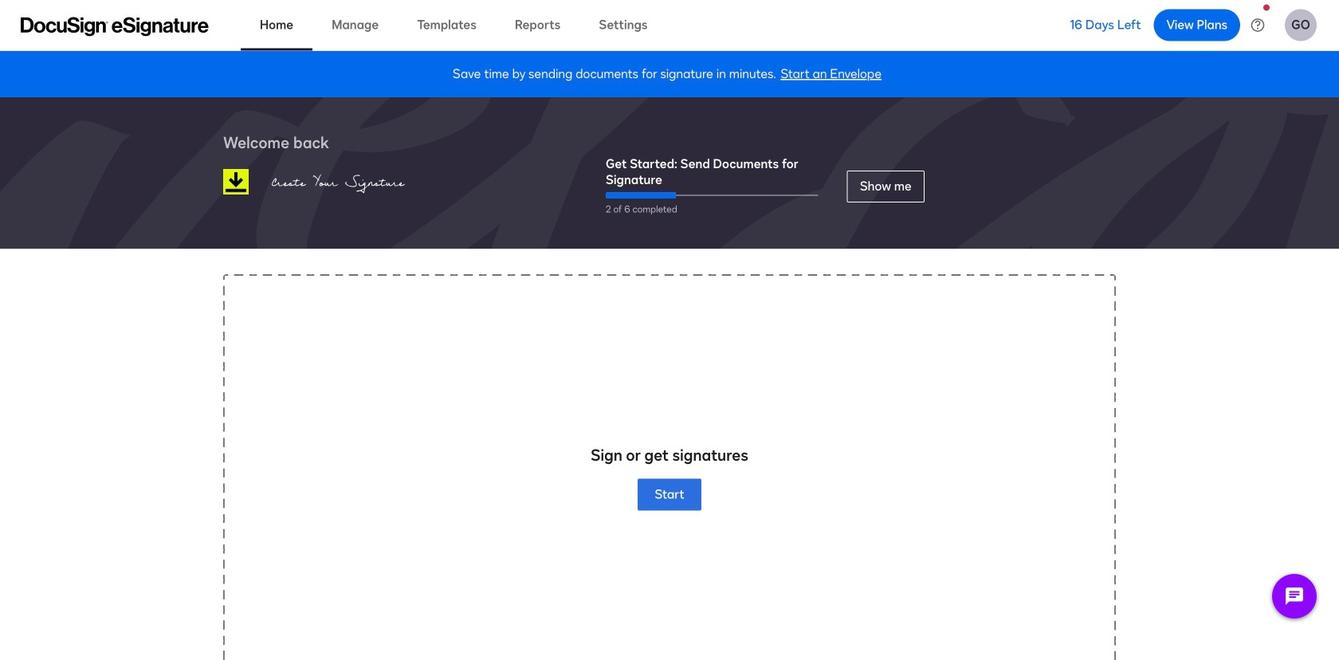 Task type: describe. For each thing, give the bounding box(es) containing it.
docusign esignature image
[[21, 17, 209, 36]]



Task type: vqa. For each thing, say whether or not it's contained in the screenshot.
View Folders icon
no



Task type: locate. For each thing, give the bounding box(es) containing it.
docusignlogo image
[[223, 169, 249, 194]]



